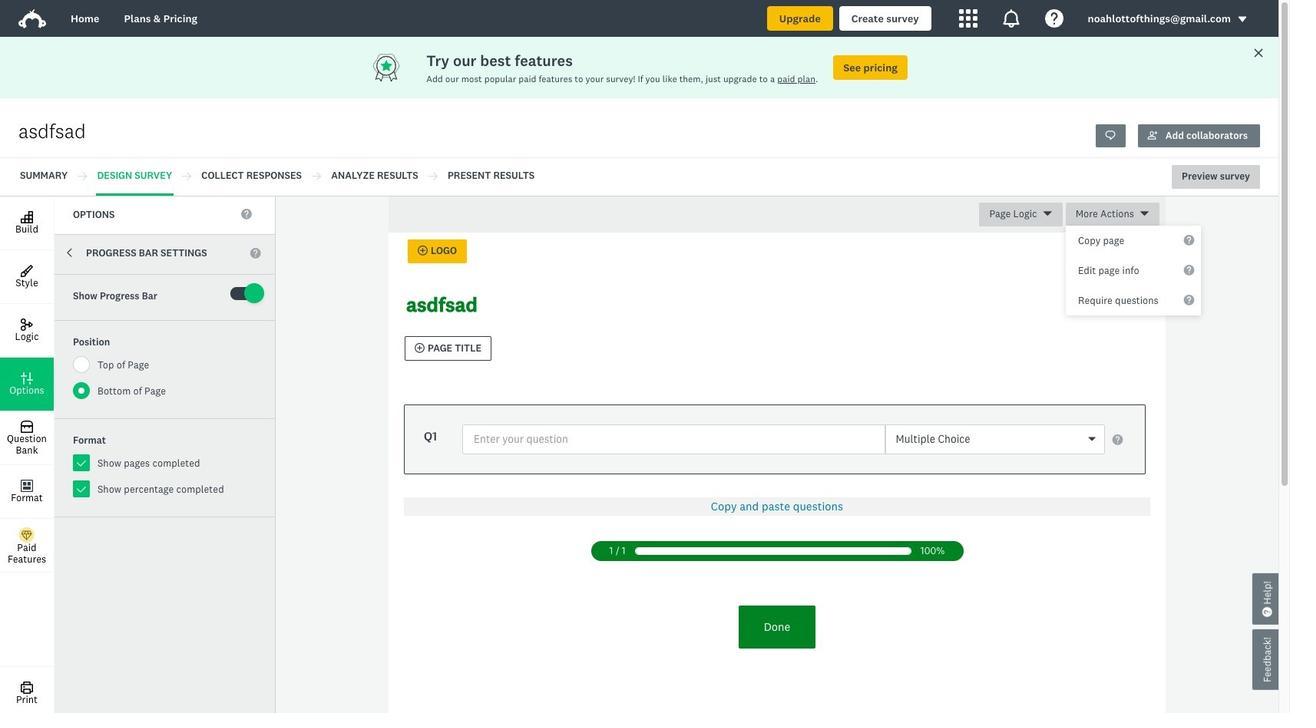 Task type: describe. For each thing, give the bounding box(es) containing it.
help icon image
[[1045, 9, 1063, 28]]

2 products icon image from the left
[[1002, 9, 1020, 28]]



Task type: locate. For each thing, give the bounding box(es) containing it.
dropdown arrow image
[[1237, 14, 1248, 25]]

products icon image
[[959, 9, 977, 28], [1002, 9, 1020, 28]]

1 products icon image from the left
[[959, 9, 977, 28]]

0 horizontal spatial products icon image
[[959, 9, 977, 28]]

1 horizontal spatial products icon image
[[1002, 9, 1020, 28]]

rewards image
[[371, 52, 426, 83]]

surveymonkey logo image
[[18, 9, 46, 29]]



Task type: vqa. For each thing, say whether or not it's contained in the screenshot.
"Other (please specify)" text box
no



